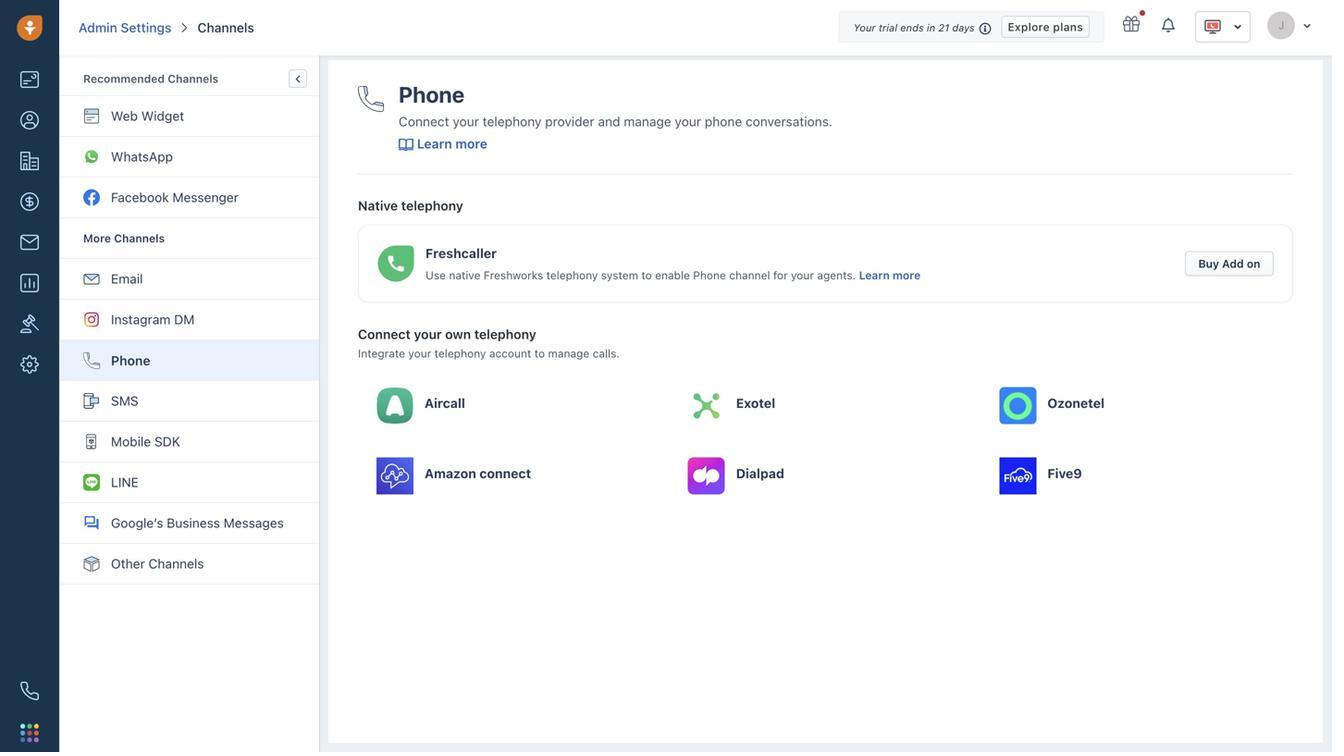 Task type: describe. For each thing, give the bounding box(es) containing it.
other
[[111, 556, 145, 571]]

channel icon image for facebook messenger
[[83, 189, 100, 206]]

channel icon image for phone
[[83, 352, 100, 369]]

messenger
[[172, 190, 239, 205]]

sms link
[[60, 381, 319, 422]]

agents.
[[817, 269, 856, 282]]

channel icon image for sms
[[83, 393, 100, 409]]

phone
[[705, 114, 742, 129]]

buy add on button
[[1185, 251, 1274, 276]]

freshworks
[[484, 269, 543, 282]]

your left own
[[414, 326, 442, 342]]

settings
[[121, 20, 172, 35]]

ozonetel image
[[999, 387, 1036, 424]]

days
[[952, 22, 975, 34]]

channel icon image for google's business messages
[[83, 515, 100, 532]]

admin
[[79, 20, 117, 35]]

aircall
[[425, 396, 465, 411]]

connect for connect your own telephony integrate your telephony account to manage calls.
[[358, 326, 411, 342]]

0 vertical spatial learn more link
[[417, 136, 488, 151]]

five9
[[1048, 466, 1082, 481]]

account
[[489, 347, 531, 360]]

ends
[[900, 22, 924, 34]]

widget
[[141, 108, 184, 124]]

native
[[358, 198, 398, 213]]

caller icon image
[[377, 245, 414, 282]]

telephony left provider
[[483, 114, 542, 129]]

0 horizontal spatial ic_arrow_down image
[[1233, 20, 1243, 33]]

line link
[[60, 463, 319, 503]]

21
[[938, 22, 949, 34]]

in
[[927, 22, 936, 34]]

buy add on
[[1199, 257, 1261, 270]]

connect for connect your telephony provider and manage your phone conversations.
[[399, 114, 449, 129]]

instagram dm
[[111, 312, 195, 327]]

your inside freshcaller use native freshworks telephony system to enable phone channel for your agents. learn more
[[791, 269, 814, 282]]

admin settings
[[79, 20, 172, 35]]

explore
[[1008, 20, 1050, 33]]

freshworks switcher image
[[20, 724, 39, 742]]

0 vertical spatial channels
[[197, 20, 254, 35]]

web
[[111, 108, 138, 124]]

plans
[[1053, 20, 1083, 33]]

channels for recommended channels
[[168, 72, 219, 85]]

angle left image
[[295, 72, 300, 85]]

messages
[[224, 515, 284, 531]]

ozonetel
[[1048, 396, 1105, 411]]

telephony inside freshcaller use native freshworks telephony system to enable phone channel for your agents. learn more
[[546, 269, 598, 282]]

your right integrate
[[408, 347, 431, 360]]

learn more
[[417, 136, 488, 151]]

learn inside freshcaller use native freshworks telephony system to enable phone channel for your agents. learn more
[[859, 269, 890, 282]]

your trial ends in 21 days
[[854, 22, 975, 34]]

channel
[[729, 269, 770, 282]]

phone image
[[358, 86, 384, 112]]

mobile sdk
[[111, 434, 180, 449]]

phone inside freshcaller use native freshworks telephony system to enable phone channel for your agents. learn more
[[693, 269, 726, 282]]

aircall image
[[377, 387, 414, 424]]

amazon connect
[[425, 466, 531, 481]]

exotel
[[736, 396, 775, 411]]

amazon connect image
[[377, 458, 414, 495]]

0 horizontal spatial learn
[[417, 136, 452, 151]]

your left phone
[[675, 114, 701, 129]]

web widget link
[[60, 96, 319, 137]]

google's
[[111, 515, 163, 531]]

admin settings link
[[79, 19, 172, 37]]

integrate
[[358, 347, 405, 360]]

to inside connect your own telephony integrate your telephony account to manage calls.
[[534, 347, 545, 360]]

for
[[773, 269, 788, 282]]

telephony down own
[[435, 347, 486, 360]]

exotel image
[[688, 387, 725, 424]]

whatsapp link
[[60, 137, 319, 178]]

0 horizontal spatial phone
[[111, 353, 150, 368]]

instagram dm link
[[60, 300, 319, 340]]

to inside freshcaller use native freshworks telephony system to enable phone channel for your agents. learn more
[[642, 269, 652, 282]]

sms
[[111, 393, 138, 408]]

other channels link
[[60, 544, 319, 585]]

and
[[598, 114, 620, 129]]

buy
[[1199, 257, 1219, 270]]

system
[[601, 269, 638, 282]]

mobile
[[111, 434, 151, 449]]



Task type: vqa. For each thing, say whether or not it's contained in the screenshot.
Connect your mailbox link at the left top
no



Task type: locate. For each thing, give the bounding box(es) containing it.
1 horizontal spatial phone
[[399, 81, 465, 107]]

connect inside connect your own telephony integrate your telephony account to manage calls.
[[358, 326, 411, 342]]

manage
[[624, 114, 671, 129], [548, 347, 590, 360]]

to left enable
[[642, 269, 652, 282]]

more right user guide icon at the top
[[455, 136, 488, 151]]

1 horizontal spatial learn more link
[[859, 269, 921, 282]]

recommended
[[83, 72, 165, 85]]

to
[[642, 269, 652, 282], [534, 347, 545, 360]]

channel icon image inside sms link
[[83, 393, 100, 409]]

line
[[111, 475, 139, 490]]

1 vertical spatial to
[[534, 347, 545, 360]]

channel icon image
[[83, 108, 100, 124], [83, 148, 100, 165], [83, 189, 100, 206], [83, 271, 100, 287], [83, 311, 100, 328], [83, 352, 100, 369], [83, 393, 100, 409], [83, 433, 100, 450], [83, 474, 100, 491], [83, 515, 100, 532], [83, 556, 100, 572]]

email
[[111, 271, 143, 286]]

channel icon image for mobile sdk
[[83, 433, 100, 450]]

1 vertical spatial manage
[[548, 347, 590, 360]]

phone up learn more
[[399, 81, 465, 107]]

freshcaller
[[426, 245, 497, 261]]

learn
[[417, 136, 452, 151], [859, 269, 890, 282]]

7 channel icon image from the top
[[83, 393, 100, 409]]

sdk
[[154, 434, 180, 449]]

email link
[[60, 259, 319, 300]]

1 channel icon image from the top
[[83, 108, 100, 124]]

1 vertical spatial learn more link
[[859, 269, 921, 282]]

11 channel icon image from the top
[[83, 556, 100, 572]]

five9 image
[[999, 458, 1036, 495]]

1 vertical spatial more
[[893, 269, 921, 282]]

1 horizontal spatial manage
[[624, 114, 671, 129]]

0 horizontal spatial manage
[[548, 347, 590, 360]]

learn right agents.
[[859, 269, 890, 282]]

channel icon image inside mobile sdk link
[[83, 433, 100, 450]]

phone element
[[11, 673, 48, 710]]

channel icon image inside other channels link
[[83, 556, 100, 572]]

channels for other channels
[[148, 556, 204, 571]]

6 channel icon image from the top
[[83, 352, 100, 369]]

3 channel icon image from the top
[[83, 189, 100, 206]]

phone image
[[20, 682, 39, 700]]

facebook
[[111, 190, 169, 205]]

more
[[455, 136, 488, 151], [893, 269, 921, 282]]

connect up integrate
[[358, 326, 411, 342]]

your
[[453, 114, 479, 129], [675, 114, 701, 129], [791, 269, 814, 282], [414, 326, 442, 342], [408, 347, 431, 360]]

channels inside other channels link
[[148, 556, 204, 571]]

native
[[449, 269, 481, 282]]

9 channel icon image from the top
[[83, 474, 100, 491]]

channels down google's business messages 'link'
[[148, 556, 204, 571]]

dialpad
[[736, 466, 784, 481]]

0 vertical spatial learn
[[417, 136, 452, 151]]

amazon
[[425, 466, 476, 481]]

provider
[[545, 114, 595, 129]]

missing translation "unavailable" for locale "en-us" image
[[1204, 18, 1222, 36]]

0 vertical spatial more
[[455, 136, 488, 151]]

10 channel icon image from the top
[[83, 515, 100, 532]]

1 vertical spatial phone
[[693, 269, 726, 282]]

channel icon image inside "whatsapp" link
[[83, 148, 100, 165]]

1 horizontal spatial more
[[893, 269, 921, 282]]

5 channel icon image from the top
[[83, 311, 100, 328]]

learn more link right user guide icon at the top
[[417, 136, 488, 151]]

manage left calls. on the left of page
[[548, 347, 590, 360]]

1 horizontal spatial ic_arrow_down image
[[1303, 20, 1312, 31]]

facebook messenger link
[[60, 178, 319, 218]]

phone link
[[60, 340, 319, 381]]

1 vertical spatial channels
[[168, 72, 219, 85]]

channel icon image for other channels
[[83, 556, 100, 572]]

channel icon image for line
[[83, 474, 100, 491]]

google's business messages
[[111, 515, 284, 531]]

native telephony
[[358, 198, 463, 213]]

2 vertical spatial channels
[[148, 556, 204, 571]]

2 channel icon image from the top
[[83, 148, 100, 165]]

learn right user guide icon at the top
[[417, 136, 452, 151]]

telephony left system
[[546, 269, 598, 282]]

ic_arrow_down image
[[1233, 20, 1243, 33], [1303, 20, 1312, 31]]

mobile sdk link
[[60, 422, 319, 463]]

more inside freshcaller use native freshworks telephony system to enable phone channel for your agents. learn more
[[893, 269, 921, 282]]

dm
[[174, 312, 195, 327]]

channel icon image inside web widget 'link'
[[83, 108, 100, 124]]

recommended channels
[[83, 72, 219, 85]]

telephony up account
[[474, 326, 536, 342]]

learn more link
[[417, 136, 488, 151], [859, 269, 921, 282]]

8 channel icon image from the top
[[83, 433, 100, 450]]

2 vertical spatial phone
[[111, 353, 150, 368]]

trial
[[879, 22, 897, 34]]

1 horizontal spatial to
[[642, 269, 652, 282]]

channels up web widget 'link'
[[168, 72, 219, 85]]

phone up sms
[[111, 353, 150, 368]]

1 horizontal spatial learn
[[859, 269, 890, 282]]

use
[[426, 269, 446, 282]]

connect your own telephony integrate your telephony account to manage calls.
[[358, 326, 620, 360]]

other channels
[[111, 556, 204, 571]]

channel icon image inside line link
[[83, 474, 100, 491]]

connect up user guide icon at the top
[[399, 114, 449, 129]]

connect
[[399, 114, 449, 129], [358, 326, 411, 342]]

channel icon image inside facebook messenger link
[[83, 189, 100, 206]]

on
[[1247, 257, 1261, 270]]

google's business messages link
[[60, 503, 319, 544]]

user guide icon image
[[399, 139, 414, 151]]

channel icon image for whatsapp
[[83, 148, 100, 165]]

connect
[[480, 466, 531, 481]]

whatsapp
[[111, 149, 173, 164]]

0 vertical spatial to
[[642, 269, 652, 282]]

business
[[167, 515, 220, 531]]

explore plans button
[[1001, 16, 1090, 38]]

calls.
[[593, 347, 620, 360]]

0 horizontal spatial more
[[455, 136, 488, 151]]

channel icon image inside instagram dm link
[[83, 311, 100, 328]]

enable
[[655, 269, 690, 282]]

ic_info_icon image
[[979, 21, 992, 36]]

channel icon image for instagram dm
[[83, 311, 100, 328]]

conversations.
[[746, 114, 833, 129]]

to right account
[[534, 347, 545, 360]]

channel icon image inside phone link
[[83, 352, 100, 369]]

4 channel icon image from the top
[[83, 271, 100, 287]]

add
[[1222, 257, 1244, 270]]

channel icon image inside google's business messages 'link'
[[83, 515, 100, 532]]

channel icon image inside email link
[[83, 271, 100, 287]]

0 horizontal spatial to
[[534, 347, 545, 360]]

facebook messenger
[[111, 190, 239, 205]]

own
[[445, 326, 471, 342]]

phone right enable
[[693, 269, 726, 282]]

properties image
[[20, 315, 39, 333]]

your up learn more
[[453, 114, 479, 129]]

telephony
[[483, 114, 542, 129], [401, 198, 463, 213], [546, 269, 598, 282], [474, 326, 536, 342], [435, 347, 486, 360]]

phone
[[399, 81, 465, 107], [693, 269, 726, 282], [111, 353, 150, 368]]

connect your telephony provider and manage your phone conversations.
[[399, 114, 833, 129]]

channels right settings
[[197, 20, 254, 35]]

more right agents.
[[893, 269, 921, 282]]

telephony right native
[[401, 198, 463, 213]]

2 horizontal spatial phone
[[693, 269, 726, 282]]

dialpad image
[[688, 458, 725, 495]]

channels
[[197, 20, 254, 35], [168, 72, 219, 85], [148, 556, 204, 571]]

0 vertical spatial phone
[[399, 81, 465, 107]]

instagram
[[111, 312, 171, 327]]

explore plans
[[1008, 20, 1083, 33]]

0 vertical spatial connect
[[399, 114, 449, 129]]

1 vertical spatial connect
[[358, 326, 411, 342]]

manage inside connect your own telephony integrate your telephony account to manage calls.
[[548, 347, 590, 360]]

freshcaller use native freshworks telephony system to enable phone channel for your agents. learn more
[[426, 245, 921, 282]]

0 horizontal spatial learn more link
[[417, 136, 488, 151]]

bell regular image
[[1162, 16, 1177, 34]]

0 vertical spatial manage
[[624, 114, 671, 129]]

manage right and
[[624, 114, 671, 129]]

your
[[854, 22, 876, 34]]

learn more link right agents.
[[859, 269, 921, 282]]

channel icon image for web widget
[[83, 108, 100, 124]]

your right for at the top right
[[791, 269, 814, 282]]

channel icon image for email
[[83, 271, 100, 287]]

web widget
[[111, 108, 184, 124]]

1 vertical spatial learn
[[859, 269, 890, 282]]



